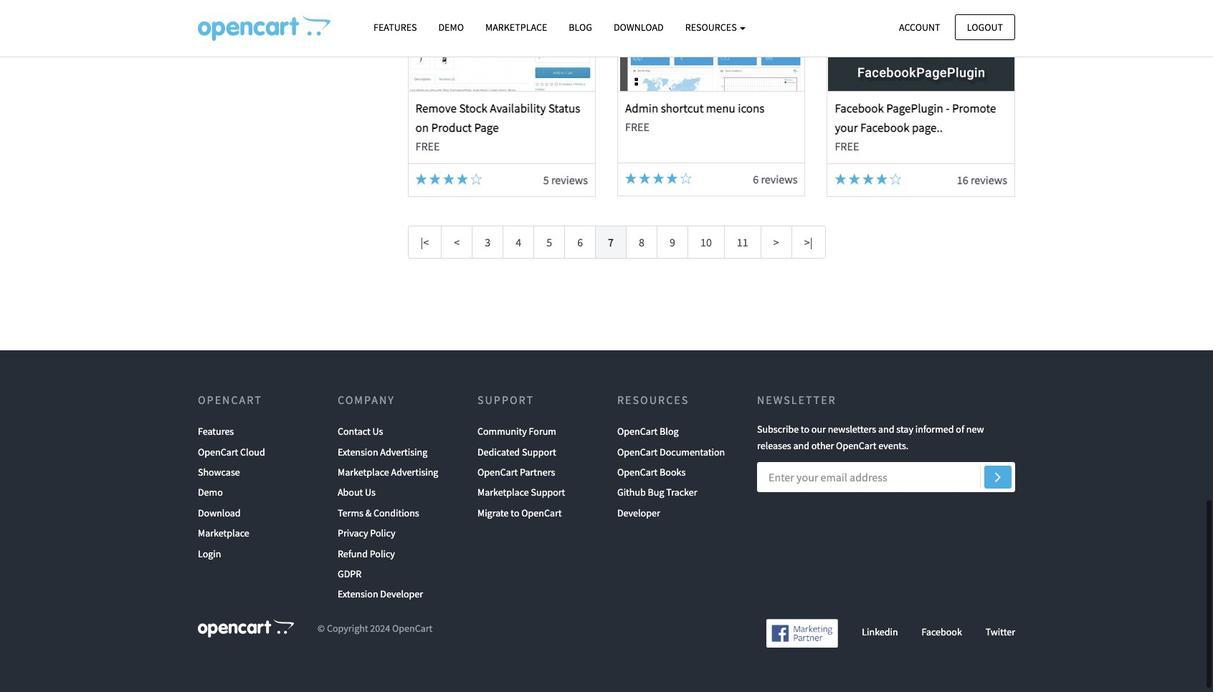 Task type: vqa. For each thing, say whether or not it's contained in the screenshot.
the leftmost features link
yes



Task type: locate. For each thing, give the bounding box(es) containing it.
0 horizontal spatial download
[[198, 507, 241, 520]]

1 vertical spatial to
[[511, 507, 520, 520]]

download down showcase link
[[198, 507, 241, 520]]

marketplace inside 'link'
[[338, 466, 389, 479]]

marketplace up about us
[[338, 466, 389, 479]]

remove stock availability status on product page image
[[409, 0, 595, 91]]

0 vertical spatial to
[[801, 423, 810, 436]]

policy down privacy policy link
[[370, 548, 395, 560]]

extension down the contact us link
[[338, 446, 378, 459]]

menu
[[706, 100, 736, 116]]

3 link
[[472, 226, 504, 259]]

1 vertical spatial policy
[[370, 548, 395, 560]]

free for facebook pageplugin - promote your facebook page..
[[835, 139, 859, 154]]

marketplace
[[485, 21, 547, 34], [338, 466, 389, 479], [478, 487, 529, 499], [198, 527, 249, 540]]

star light image
[[625, 173, 637, 184], [653, 173, 664, 184], [416, 173, 427, 185], [457, 173, 468, 185], [835, 173, 847, 185], [863, 173, 874, 185], [876, 173, 888, 185]]

status
[[549, 100, 580, 116]]

terms & conditions link
[[338, 503, 419, 524]]

features link for opencart cloud
[[198, 422, 234, 442]]

blog
[[569, 21, 592, 34], [660, 425, 679, 438]]

to for subscribe
[[801, 423, 810, 436]]

contact
[[338, 425, 371, 438]]

6 up 11 link in the top of the page
[[753, 172, 759, 186]]

star light o image for free
[[680, 173, 692, 184]]

0 vertical spatial policy
[[370, 527, 396, 540]]

>|
[[804, 236, 813, 250]]

free down on
[[416, 139, 440, 154]]

1 horizontal spatial demo link
[[428, 15, 475, 40]]

your
[[835, 120, 858, 136]]

1 horizontal spatial to
[[801, 423, 810, 436]]

to inside subscribe to our newsletters and stay informed of new releases and other opencart events.
[[801, 423, 810, 436]]

download link for blog
[[603, 15, 675, 40]]

1 horizontal spatial download
[[614, 21, 664, 34]]

terms
[[338, 507, 363, 520]]

resources
[[685, 21, 739, 34], [617, 393, 689, 407]]

1 vertical spatial blog
[[660, 425, 679, 438]]

2 extension from the top
[[338, 588, 378, 601]]

advertising for marketplace advertising
[[391, 466, 438, 479]]

features for opencart cloud
[[198, 425, 234, 438]]

opencart
[[198, 393, 262, 407], [617, 425, 658, 438], [836, 439, 877, 452], [198, 446, 238, 459], [617, 446, 658, 459], [478, 466, 518, 479], [617, 466, 658, 479], [522, 507, 562, 520], [392, 622, 433, 635]]

free inside the admin shortcut menu icons free
[[625, 120, 650, 134]]

0 vertical spatial facebook
[[835, 100, 884, 116]]

reviews for admin shortcut menu icons
[[761, 172, 798, 186]]

0 horizontal spatial features link
[[198, 422, 234, 442]]

1 vertical spatial features
[[198, 425, 234, 438]]

to for migrate
[[511, 507, 520, 520]]

1 horizontal spatial and
[[879, 423, 895, 436]]

1 vertical spatial demo
[[198, 487, 223, 499]]

star light o image for your
[[890, 173, 902, 185]]

features link
[[363, 15, 428, 40], [198, 422, 234, 442]]

10
[[701, 236, 712, 250]]

extension down gdpr link
[[338, 588, 378, 601]]

other
[[812, 439, 834, 452]]

0 horizontal spatial 6
[[577, 236, 583, 250]]

reviews right 16
[[971, 173, 1008, 187]]

1 horizontal spatial 6
[[753, 172, 759, 186]]

2024
[[370, 622, 390, 635]]

support up partners
[[522, 446, 556, 459]]

developer
[[617, 507, 660, 520], [380, 588, 423, 601]]

support down partners
[[531, 487, 565, 499]]

free
[[625, 120, 650, 134], [416, 139, 440, 154], [835, 139, 859, 154]]

reviews
[[761, 172, 798, 186], [551, 173, 588, 187], [971, 173, 1008, 187]]

< link
[[441, 226, 473, 259]]

1 vertical spatial features link
[[198, 422, 234, 442]]

opencart down the opencart blog link
[[617, 446, 658, 459]]

opencart up opencart cloud
[[198, 393, 262, 407]]

newsletter
[[757, 393, 837, 407]]

-
[[946, 100, 950, 116]]

6 for 6 reviews
[[753, 172, 759, 186]]

star light o image down facebook pageplugin - promote your facebook page.. free
[[890, 173, 902, 185]]

developer up 2024 in the bottom left of the page
[[380, 588, 423, 601]]

availability
[[490, 100, 546, 116]]

subscribe
[[757, 423, 799, 436]]

reviews up "6" link at the left top
[[551, 173, 588, 187]]

support for dedicated
[[522, 446, 556, 459]]

1 horizontal spatial star light o image
[[680, 173, 692, 184]]

support
[[478, 393, 534, 407], [522, 446, 556, 459], [531, 487, 565, 499]]

support for marketplace
[[531, 487, 565, 499]]

us for about us
[[365, 487, 376, 499]]

advertising up marketplace advertising
[[380, 446, 428, 459]]

1 vertical spatial download
[[198, 507, 241, 520]]

0 horizontal spatial marketplace link
[[198, 524, 249, 544]]

to left the our at right
[[801, 423, 810, 436]]

contact us
[[338, 425, 383, 438]]

star light image
[[639, 173, 651, 184], [667, 173, 678, 184], [429, 173, 441, 185], [443, 173, 455, 185], [849, 173, 860, 185]]

marketplace up login
[[198, 527, 249, 540]]

0 vertical spatial download
[[614, 21, 664, 34]]

opencart up the github
[[617, 466, 658, 479]]

6 for 6
[[577, 236, 583, 250]]

gdpr
[[338, 568, 362, 581]]

to down marketplace support link
[[511, 507, 520, 520]]

5 reviews
[[543, 173, 588, 187]]

1 vertical spatial developer
[[380, 588, 423, 601]]

2 vertical spatial facebook
[[922, 626, 962, 639]]

0 horizontal spatial to
[[511, 507, 520, 520]]

policy for privacy policy
[[370, 527, 396, 540]]

2 horizontal spatial star light o image
[[890, 173, 902, 185]]

features inside features link
[[374, 21, 417, 34]]

0 vertical spatial marketplace link
[[475, 15, 558, 40]]

advertising
[[380, 446, 428, 459], [391, 466, 438, 479]]

0 vertical spatial 6
[[753, 172, 759, 186]]

github bug tracker
[[617, 487, 698, 499]]

free inside remove stock availability status on product page free
[[416, 139, 440, 154]]

facebook
[[835, 100, 884, 116], [861, 120, 910, 136], [922, 626, 962, 639]]

download link for demo
[[198, 503, 241, 524]]

1 vertical spatial and
[[794, 439, 810, 452]]

1 extension from the top
[[338, 446, 378, 459]]

and left 'other'
[[794, 439, 810, 452]]

1 horizontal spatial features
[[374, 21, 417, 34]]

support inside "link"
[[522, 446, 556, 459]]

about
[[338, 487, 363, 499]]

1 vertical spatial download link
[[198, 503, 241, 524]]

page
[[474, 120, 499, 136]]

admin shortcut menu icons link
[[625, 100, 765, 116]]

reviews for remove stock availability status on product page
[[551, 173, 588, 187]]

1 horizontal spatial demo
[[439, 21, 464, 34]]

5
[[543, 173, 549, 187], [547, 236, 552, 250]]

0 vertical spatial features link
[[363, 15, 428, 40]]

extension for extension advertising
[[338, 446, 378, 459]]

facebook up your
[[835, 100, 884, 116]]

reviews up > on the top
[[761, 172, 798, 186]]

>| link
[[792, 226, 826, 259]]

github bug tracker link
[[617, 483, 698, 503]]

extension
[[338, 446, 378, 459], [338, 588, 378, 601]]

us
[[373, 425, 383, 438], [365, 487, 376, 499]]

opencart partners link
[[478, 463, 555, 483]]

5 right 4
[[547, 236, 552, 250]]

demo link
[[428, 15, 475, 40], [198, 483, 223, 503]]

gdpr link
[[338, 564, 362, 585]]

developer down the github
[[617, 507, 660, 520]]

our
[[812, 423, 826, 436]]

5 up 5 link
[[543, 173, 549, 187]]

us right about
[[365, 487, 376, 499]]

0 vertical spatial extension
[[338, 446, 378, 459]]

extension for extension developer
[[338, 588, 378, 601]]

marketplace up migrate
[[478, 487, 529, 499]]

2 horizontal spatial reviews
[[971, 173, 1008, 187]]

marketplace support
[[478, 487, 565, 499]]

login
[[198, 548, 221, 560]]

opencart documentation link
[[617, 442, 725, 463]]

1 horizontal spatial features link
[[363, 15, 428, 40]]

advertising down extension advertising link
[[391, 466, 438, 479]]

advertising inside 'link'
[[391, 466, 438, 479]]

facebook down pageplugin on the top of the page
[[861, 120, 910, 136]]

star light image for admin shortcut menu icons
[[639, 173, 651, 184]]

opencart up 'opencart documentation'
[[617, 425, 658, 438]]

6 left the 7
[[577, 236, 583, 250]]

1 vertical spatial 6
[[577, 236, 583, 250]]

1 horizontal spatial reviews
[[761, 172, 798, 186]]

1 vertical spatial 5
[[547, 236, 552, 250]]

facebook left twitter link
[[922, 626, 962, 639]]

cloud
[[240, 446, 265, 459]]

opencart cloud
[[198, 446, 265, 459]]

stay
[[897, 423, 914, 436]]

0 vertical spatial demo link
[[428, 15, 475, 40]]

opencart right 2024 in the bottom left of the page
[[392, 622, 433, 635]]

0 horizontal spatial reviews
[[551, 173, 588, 187]]

opencart up showcase
[[198, 446, 238, 459]]

star light o image down the admin shortcut menu icons free
[[680, 173, 692, 184]]

2 horizontal spatial free
[[835, 139, 859, 154]]

>
[[774, 236, 779, 250]]

1 vertical spatial facebook
[[861, 120, 910, 136]]

0 vertical spatial developer
[[617, 507, 660, 520]]

opencart for opencart cloud
[[198, 446, 238, 459]]

marketplace support link
[[478, 483, 565, 503]]

star light o image
[[680, 173, 692, 184], [471, 173, 482, 185], [890, 173, 902, 185]]

facebook pageplugin - promote your facebook page.. free
[[835, 100, 996, 154]]

support up community at the left of the page
[[478, 393, 534, 407]]

4
[[516, 236, 521, 250]]

us up 'extension advertising' on the bottom left of page
[[373, 425, 383, 438]]

0 vertical spatial features
[[374, 21, 417, 34]]

opencart partners
[[478, 466, 555, 479]]

1 horizontal spatial developer
[[617, 507, 660, 520]]

opencart documentation
[[617, 446, 725, 459]]

events.
[[879, 439, 909, 452]]

1 horizontal spatial free
[[625, 120, 650, 134]]

1 horizontal spatial download link
[[603, 15, 675, 40]]

11
[[737, 236, 749, 250]]

community forum link
[[478, 422, 557, 442]]

1 horizontal spatial blog
[[660, 425, 679, 438]]

download link
[[603, 15, 675, 40], [198, 503, 241, 524]]

and up events.
[[879, 423, 895, 436]]

0 horizontal spatial free
[[416, 139, 440, 154]]

0 vertical spatial advertising
[[380, 446, 428, 459]]

9
[[670, 236, 676, 250]]

1 vertical spatial us
[[365, 487, 376, 499]]

policy down terms & conditions link on the left bottom of page
[[370, 527, 396, 540]]

pageplugin
[[887, 100, 944, 116]]

download right blog link
[[614, 21, 664, 34]]

0 vertical spatial us
[[373, 425, 383, 438]]

opencart down newsletters
[[836, 439, 877, 452]]

0 vertical spatial support
[[478, 393, 534, 407]]

0 vertical spatial blog
[[569, 21, 592, 34]]

demo
[[439, 21, 464, 34], [198, 487, 223, 499]]

0 vertical spatial 5
[[543, 173, 549, 187]]

1 vertical spatial advertising
[[391, 466, 438, 479]]

opencart down the dedicated
[[478, 466, 518, 479]]

0 horizontal spatial download link
[[198, 503, 241, 524]]

6
[[753, 172, 759, 186], [577, 236, 583, 250]]

admin shortcut menu icons free
[[625, 100, 765, 134]]

star light o image down "page"
[[471, 173, 482, 185]]

free down admin at the top
[[625, 120, 650, 134]]

newsletters
[[828, 423, 877, 436]]

dedicated support link
[[478, 442, 556, 463]]

|< link
[[408, 226, 442, 259]]

0 vertical spatial download link
[[603, 15, 675, 40]]

terms & conditions
[[338, 507, 419, 520]]

0 horizontal spatial features
[[198, 425, 234, 438]]

2 vertical spatial support
[[531, 487, 565, 499]]

download for demo
[[198, 507, 241, 520]]

1 vertical spatial support
[[522, 446, 556, 459]]

1 vertical spatial extension
[[338, 588, 378, 601]]

0 horizontal spatial star light o image
[[471, 173, 482, 185]]

free inside facebook pageplugin - promote your facebook page.. free
[[835, 139, 859, 154]]

0 horizontal spatial demo link
[[198, 483, 223, 503]]

free down your
[[835, 139, 859, 154]]



Task type: describe. For each thing, give the bounding box(es) containing it.
3
[[485, 236, 491, 250]]

|<
[[421, 236, 429, 250]]

1 vertical spatial resources
[[617, 393, 689, 407]]

free for remove stock availability status on product page
[[416, 139, 440, 154]]

books
[[660, 466, 686, 479]]

page..
[[912, 120, 943, 136]]

facebook pageplugin - promote your facebook page.. image
[[828, 0, 1015, 91]]

16 reviews
[[957, 173, 1008, 187]]

new
[[967, 423, 984, 436]]

dedicated support
[[478, 446, 556, 459]]

showcase link
[[198, 463, 240, 483]]

opencart for opencart partners
[[478, 466, 518, 479]]

showcase
[[198, 466, 240, 479]]

blog link
[[558, 15, 603, 40]]

extension advertising link
[[338, 442, 428, 463]]

0 vertical spatial and
[[879, 423, 895, 436]]

facebook link
[[922, 626, 962, 639]]

logout
[[967, 20, 1003, 33]]

1 vertical spatial marketplace link
[[198, 524, 249, 544]]

star light image for facebook pageplugin - promote your facebook page..
[[849, 173, 860, 185]]

refund policy link
[[338, 544, 395, 564]]

extension developer
[[338, 588, 423, 601]]

facebook marketing partner image
[[767, 619, 839, 648]]

opencart for opencart blog
[[617, 425, 658, 438]]

developer link
[[617, 503, 660, 524]]

0 horizontal spatial and
[[794, 439, 810, 452]]

opencart for opencart books
[[617, 466, 658, 479]]

6 link
[[564, 226, 596, 259]]

10 link
[[688, 226, 725, 259]]

5 link
[[534, 226, 565, 259]]

about us
[[338, 487, 376, 499]]

©
[[318, 622, 325, 635]]

migrate
[[478, 507, 509, 520]]

> link
[[761, 226, 792, 259]]

admin
[[625, 100, 659, 116]]

marketplace advertising link
[[338, 463, 438, 483]]

us for contact us
[[373, 425, 383, 438]]

facebook for facebook pageplugin - promote your facebook page.. free
[[835, 100, 884, 116]]

features link for demo
[[363, 15, 428, 40]]

documentation
[[660, 446, 725, 459]]

privacy policy link
[[338, 524, 396, 544]]

opencart blog link
[[617, 422, 679, 442]]

partners
[[520, 466, 555, 479]]

facebook pageplugin - promote your facebook page.. link
[[835, 100, 996, 136]]

privacy policy
[[338, 527, 396, 540]]

dedicated
[[478, 446, 520, 459]]

1 horizontal spatial marketplace link
[[475, 15, 558, 40]]

twitter
[[986, 626, 1015, 639]]

11 link
[[724, 226, 761, 259]]

extension developer link
[[338, 585, 423, 605]]

bug
[[648, 487, 664, 499]]

contact us link
[[338, 422, 383, 442]]

marketplace advertising
[[338, 466, 438, 479]]

remove stock availability status on product page free
[[416, 100, 580, 154]]

other extensions image
[[198, 15, 331, 41]]

5 for 5 reviews
[[543, 173, 549, 187]]

github
[[617, 487, 646, 499]]

opencart for opencart documentation
[[617, 446, 658, 459]]

opencart cloud link
[[198, 442, 265, 463]]

resources link
[[675, 15, 757, 40]]

policy for refund policy
[[370, 548, 395, 560]]

0 vertical spatial demo
[[439, 21, 464, 34]]

Enter your email address text field
[[757, 463, 1015, 493]]

tracker
[[666, 487, 698, 499]]

8 link
[[626, 226, 658, 259]]

shortcut
[[661, 100, 704, 116]]

marketplace left blog link
[[485, 21, 547, 34]]

opencart inside subscribe to our newsletters and stay informed of new releases and other opencart events.
[[836, 439, 877, 452]]

reviews for facebook pageplugin - promote your facebook page..
[[971, 173, 1008, 187]]

releases
[[757, 439, 792, 452]]

0 vertical spatial resources
[[685, 21, 739, 34]]

migrate to opencart link
[[478, 503, 562, 524]]

7
[[608, 236, 614, 250]]

linkedin
[[862, 626, 898, 639]]

account
[[899, 20, 941, 33]]

© copyright 2024 opencart
[[318, 622, 433, 635]]

opencart blog
[[617, 425, 679, 438]]

about us link
[[338, 483, 376, 503]]

opencart image
[[198, 619, 294, 638]]

login link
[[198, 544, 221, 564]]

remove
[[416, 100, 457, 116]]

angle right image
[[995, 469, 1001, 486]]

9 link
[[657, 226, 688, 259]]

conditions
[[374, 507, 419, 520]]

opencart books link
[[617, 463, 686, 483]]

&
[[365, 507, 372, 520]]

6 reviews
[[753, 172, 798, 186]]

linkedin link
[[862, 626, 898, 639]]

0 horizontal spatial demo
[[198, 487, 223, 499]]

company
[[338, 393, 395, 407]]

5 for 5
[[547, 236, 552, 250]]

opencart for opencart
[[198, 393, 262, 407]]

refund policy
[[338, 548, 395, 560]]

0 horizontal spatial developer
[[380, 588, 423, 601]]

opencart down marketplace support link
[[522, 507, 562, 520]]

account link
[[887, 14, 953, 40]]

facebook for facebook
[[922, 626, 962, 639]]

8
[[639, 236, 645, 250]]

promote
[[952, 100, 996, 116]]

advertising for extension advertising
[[380, 446, 428, 459]]

download for blog
[[614, 21, 664, 34]]

product
[[431, 120, 472, 136]]

admin shortcut menu icons image
[[618, 0, 805, 91]]

star light image for remove stock availability status on product page
[[429, 173, 441, 185]]

0 horizontal spatial blog
[[569, 21, 592, 34]]

stock
[[459, 100, 488, 116]]

1 vertical spatial demo link
[[198, 483, 223, 503]]

copyright
[[327, 622, 368, 635]]

features for demo
[[374, 21, 417, 34]]

logout link
[[955, 14, 1015, 40]]

informed
[[916, 423, 954, 436]]

star light o image for on
[[471, 173, 482, 185]]



